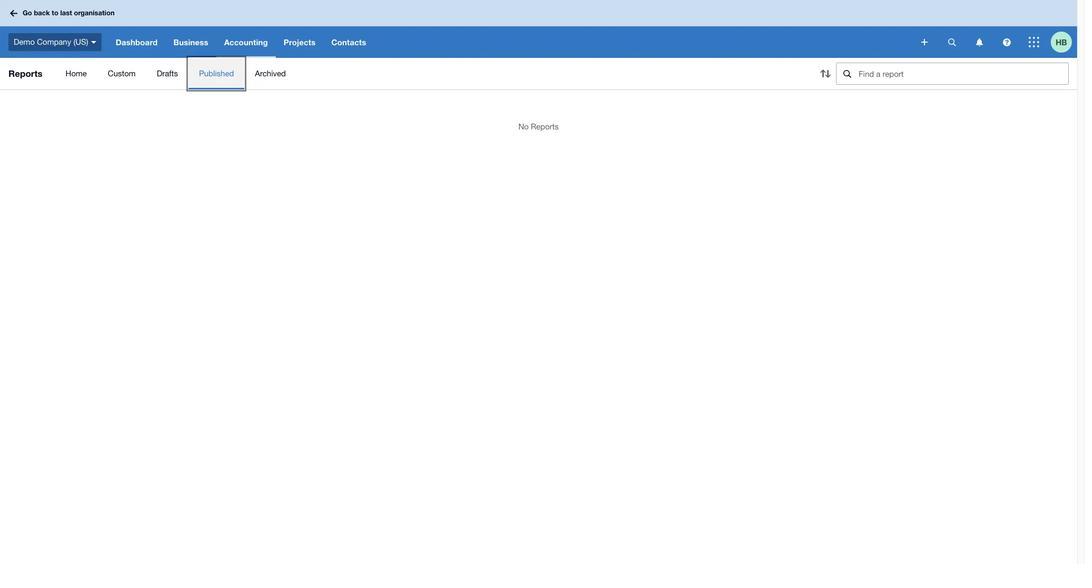 Task type: vqa. For each thing, say whether or not it's contained in the screenshot.
No Reports
yes



Task type: describe. For each thing, give the bounding box(es) containing it.
archived
[[255, 69, 286, 78]]

demo company (us) button
[[0, 26, 108, 58]]

projects button
[[276, 26, 324, 58]]

hb button
[[1052, 26, 1078, 58]]

demo company (us)
[[14, 37, 88, 46]]

accounting
[[224, 37, 268, 47]]

drafts
[[157, 69, 178, 78]]

accounting button
[[216, 26, 276, 58]]

banner containing hb
[[0, 0, 1078, 58]]

custom
[[108, 69, 136, 78]]

custom link
[[97, 58, 146, 90]]

dashboard link
[[108, 26, 166, 58]]

archived link
[[245, 58, 297, 90]]

menu containing home
[[55, 58, 807, 90]]

published link
[[189, 58, 245, 90]]

organisation
[[74, 9, 115, 17]]

no
[[519, 122, 529, 131]]

dashboard
[[116, 37, 158, 47]]

to
[[52, 9, 58, 17]]

last
[[60, 9, 72, 17]]

business button
[[166, 26, 216, 58]]

back
[[34, 9, 50, 17]]



Task type: locate. For each thing, give the bounding box(es) containing it.
svg image
[[1030, 37, 1040, 47], [977, 38, 983, 46], [91, 41, 96, 44]]

reports down demo
[[8, 68, 42, 79]]

sort reports image
[[816, 63, 837, 84]]

1 horizontal spatial svg image
[[977, 38, 983, 46]]

(us)
[[73, 37, 88, 46]]

projects
[[284, 37, 316, 47]]

1 vertical spatial reports
[[531, 122, 559, 131]]

0 vertical spatial reports
[[8, 68, 42, 79]]

svg image inside demo company (us) popup button
[[91, 41, 96, 44]]

no reports
[[519, 122, 559, 131]]

navigation
[[108, 26, 915, 58]]

home
[[66, 69, 87, 78]]

svg image left hb
[[1030, 37, 1040, 47]]

svg image right (us) at the top of the page
[[91, 41, 96, 44]]

drafts link
[[146, 58, 189, 90]]

home link
[[55, 58, 97, 90]]

navigation containing dashboard
[[108, 26, 915, 58]]

demo
[[14, 37, 35, 46]]

business
[[174, 37, 208, 47]]

go back to last organisation link
[[6, 4, 121, 23]]

reports right no
[[531, 122, 559, 131]]

1 horizontal spatial reports
[[531, 122, 559, 131]]

go
[[23, 9, 32, 17]]

svg image
[[10, 10, 17, 17], [949, 38, 957, 46], [1003, 38, 1011, 46], [922, 39, 928, 45]]

published menu item
[[189, 58, 245, 90]]

go back to last organisation
[[23, 9, 115, 17]]

0 horizontal spatial svg image
[[91, 41, 96, 44]]

contacts
[[332, 37, 367, 47]]

svg image up the find a report text box
[[977, 38, 983, 46]]

contacts button
[[324, 26, 374, 58]]

menu
[[55, 58, 807, 90]]

2 horizontal spatial svg image
[[1030, 37, 1040, 47]]

None field
[[837, 63, 1070, 85]]

reports
[[8, 68, 42, 79], [531, 122, 559, 131]]

0 horizontal spatial reports
[[8, 68, 42, 79]]

hb
[[1056, 37, 1068, 47]]

Find a report text field
[[858, 63, 1069, 84]]

published
[[199, 69, 234, 78]]

company
[[37, 37, 71, 46]]

svg image inside go back to last organisation link
[[10, 10, 17, 17]]

banner
[[0, 0, 1078, 58]]



